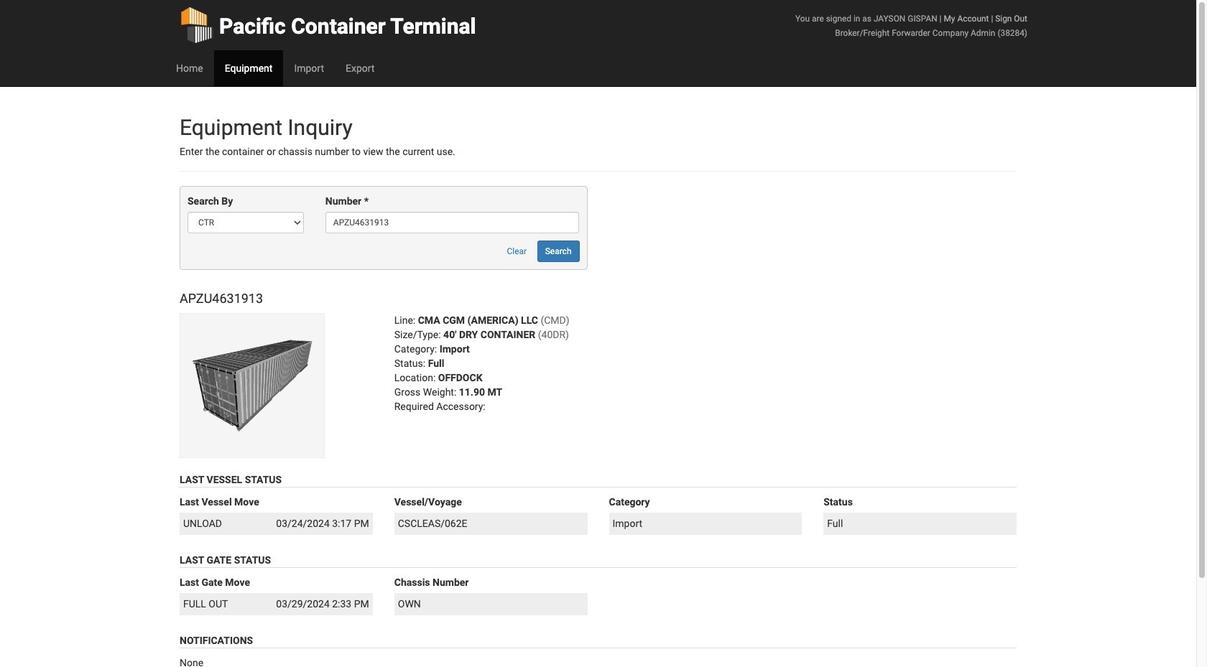 Task type: vqa. For each thing, say whether or not it's contained in the screenshot.
'text box'
yes



Task type: locate. For each thing, give the bounding box(es) containing it.
40dr image
[[180, 313, 325, 459]]

None text field
[[325, 212, 579, 234]]



